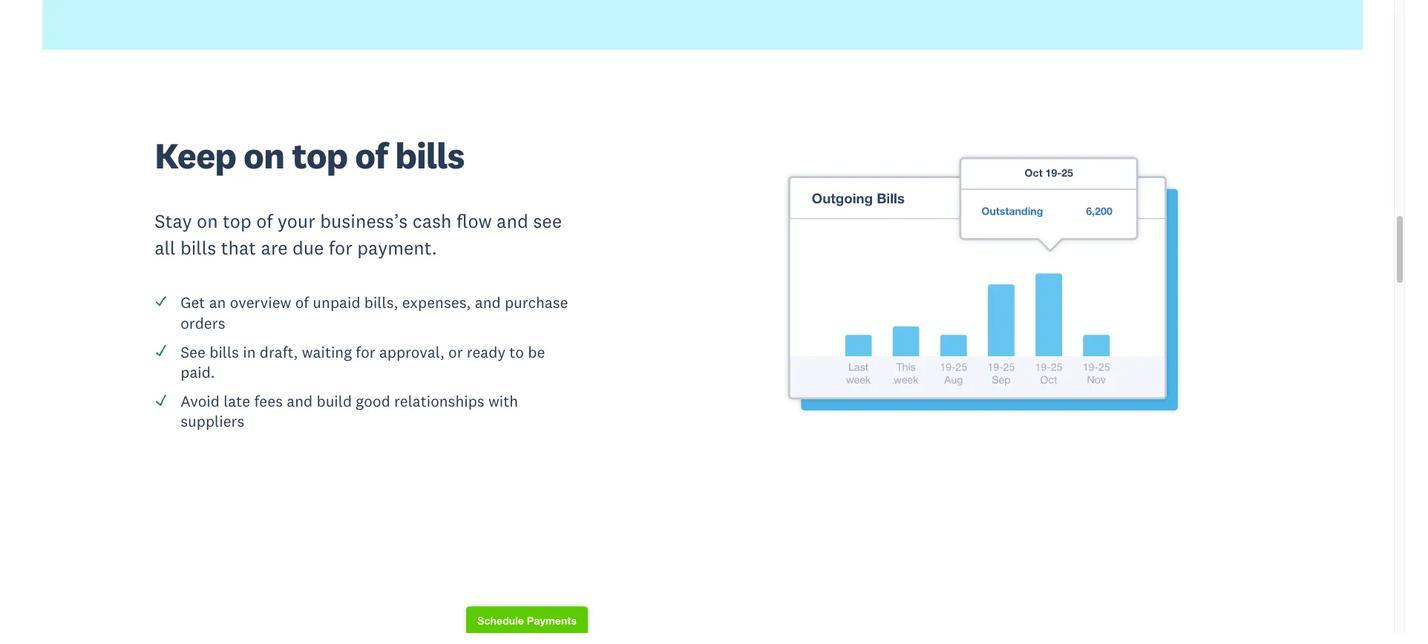 Task type: describe. For each thing, give the bounding box(es) containing it.
unpaid
[[313, 293, 361, 313]]

see bills in draft, waiting for approval, or ready to be paid.
[[181, 342, 545, 382]]

in
[[243, 342, 256, 362]]

and inside get an overview of unpaid bills, expenses, and purchase orders
[[475, 293, 501, 313]]

to
[[510, 342, 524, 362]]

of for unpaid
[[295, 293, 309, 313]]

purchase
[[505, 293, 568, 313]]

good
[[356, 391, 390, 411]]

bills inside see bills in draft, waiting for approval, or ready to be paid.
[[210, 342, 239, 362]]

of for bills
[[355, 133, 388, 178]]

avoid late fees and build good relationships with suppliers
[[181, 391, 518, 432]]

flow
[[457, 209, 492, 233]]

are
[[261, 236, 288, 260]]

top for your
[[223, 209, 252, 233]]

bills inside stay on top of your business's cash flow and see all bills that are due for payment.
[[180, 236, 216, 260]]

on for keep
[[244, 133, 284, 178]]

late
[[224, 391, 250, 411]]

paid.
[[181, 362, 215, 382]]

avoid
[[181, 391, 220, 411]]

with
[[489, 391, 518, 411]]

suppliers
[[181, 412, 245, 432]]

orders
[[181, 313, 225, 333]]

top for bills
[[292, 133, 348, 178]]

relationships
[[394, 391, 485, 411]]

overview
[[230, 293, 291, 313]]

approval,
[[379, 342, 445, 362]]

waiting
[[302, 342, 352, 362]]

0 vertical spatial bills
[[395, 133, 465, 178]]

for inside see bills in draft, waiting for approval, or ready to be paid.
[[356, 342, 375, 362]]



Task type: locate. For each thing, give the bounding box(es) containing it.
2 vertical spatial bills
[[210, 342, 239, 362]]

see
[[533, 209, 562, 233]]

draft,
[[260, 342, 298, 362]]

0 vertical spatial for
[[329, 236, 353, 260]]

of up are
[[256, 209, 273, 233]]

all
[[155, 236, 176, 260]]

included image
[[155, 295, 168, 308], [155, 344, 168, 357]]

2 included image from the top
[[155, 344, 168, 357]]

included image left 'get'
[[155, 295, 168, 308]]

1 included image from the top
[[155, 295, 168, 308]]

or
[[448, 342, 463, 362]]

0 vertical spatial of
[[355, 133, 388, 178]]

1 vertical spatial included image
[[155, 344, 168, 357]]

due
[[293, 236, 324, 260]]

1 horizontal spatial on
[[244, 133, 284, 178]]

stay
[[155, 209, 192, 233]]

of inside get an overview of unpaid bills, expenses, and purchase orders
[[295, 293, 309, 313]]

for right due
[[329, 236, 353, 260]]

included image for see bills in draft, waiting for approval, or ready to be paid.
[[155, 344, 168, 357]]

included image
[[155, 393, 168, 407]]

top up your
[[292, 133, 348, 178]]

and
[[497, 209, 528, 233], [475, 293, 501, 313], [287, 391, 313, 411]]

1 vertical spatial and
[[475, 293, 501, 313]]

1 horizontal spatial of
[[295, 293, 309, 313]]

1 vertical spatial on
[[197, 209, 218, 233]]

and left purchase
[[475, 293, 501, 313]]

on for stay
[[197, 209, 218, 233]]

bills left in
[[210, 342, 239, 362]]

that
[[221, 236, 256, 260]]

0 horizontal spatial top
[[223, 209, 252, 233]]

of left unpaid
[[295, 293, 309, 313]]

for right waiting
[[356, 342, 375, 362]]

see
[[181, 342, 206, 362]]

on right keep
[[244, 133, 284, 178]]

top inside stay on top of your business's cash flow and see all bills that are due for payment.
[[223, 209, 252, 233]]

2 vertical spatial of
[[295, 293, 309, 313]]

and inside avoid late fees and build good relationships with suppliers
[[287, 391, 313, 411]]

your
[[278, 209, 315, 233]]

on right stay
[[197, 209, 218, 233]]

stay on top of your business's cash flow and see all bills that are due for payment.
[[155, 209, 562, 260]]

0 horizontal spatial on
[[197, 209, 218, 233]]

of
[[355, 133, 388, 178], [256, 209, 273, 233], [295, 293, 309, 313]]

on inside stay on top of your business's cash flow and see all bills that are due for payment.
[[197, 209, 218, 233]]

bills up cash
[[395, 133, 465, 178]]

keep
[[155, 133, 236, 178]]

and left the 'see'
[[497, 209, 528, 233]]

payment.
[[357, 236, 437, 260]]

get
[[181, 293, 205, 313]]

bills
[[395, 133, 465, 178], [180, 236, 216, 260], [210, 342, 239, 362]]

ready
[[467, 342, 506, 362]]

an
[[209, 293, 226, 313]]

for inside stay on top of your business's cash flow and see all bills that are due for payment.
[[329, 236, 353, 260]]

1 vertical spatial for
[[356, 342, 375, 362]]

0 vertical spatial top
[[292, 133, 348, 178]]

0 vertical spatial included image
[[155, 295, 168, 308]]

2 horizontal spatial of
[[355, 133, 388, 178]]

1 horizontal spatial top
[[292, 133, 348, 178]]

on
[[244, 133, 284, 178], [197, 209, 218, 233]]

0 horizontal spatial for
[[329, 236, 353, 260]]

for
[[329, 236, 353, 260], [356, 342, 375, 362]]

fees
[[254, 391, 283, 411]]

and inside stay on top of your business's cash flow and see all bills that are due for payment.
[[497, 209, 528, 233]]

1 vertical spatial top
[[223, 209, 252, 233]]

0 vertical spatial on
[[244, 133, 284, 178]]

a list of outstanding bills displays in xero so the business can schedule the date on which to pay each one. image
[[155, 589, 689, 633], [155, 589, 689, 633]]

included image left the see
[[155, 344, 168, 357]]

top
[[292, 133, 348, 178], [223, 209, 252, 233]]

0 horizontal spatial of
[[256, 209, 273, 233]]

be
[[528, 342, 545, 362]]

keep on top of bills
[[155, 133, 465, 178]]

1 horizontal spatial for
[[356, 342, 375, 362]]

2 vertical spatial and
[[287, 391, 313, 411]]

bills,
[[364, 293, 398, 313]]

1 vertical spatial of
[[256, 209, 273, 233]]

get an overview of unpaid bills, expenses, and purchase orders
[[181, 293, 568, 333]]

and right fees
[[287, 391, 313, 411]]

of for your
[[256, 209, 273, 233]]

build
[[317, 391, 352, 411]]

1 vertical spatial bills
[[180, 236, 216, 260]]

included image for get an overview of unpaid bills, expenses, and purchase orders
[[155, 295, 168, 308]]

expenses,
[[402, 293, 471, 313]]

of inside stay on top of your business's cash flow and see all bills that are due for payment.
[[256, 209, 273, 233]]

business's
[[320, 209, 408, 233]]

cash
[[413, 209, 452, 233]]

a bar chart on the xero dashboard shows the total value of outgoing bills in recent weeks and months. image
[[717, 133, 1251, 443], [717, 133, 1251, 443]]

bills right all
[[180, 236, 216, 260]]

0 vertical spatial and
[[497, 209, 528, 233]]

top up that
[[223, 209, 252, 233]]

of up "business's"
[[355, 133, 388, 178]]



Task type: vqa. For each thing, say whether or not it's contained in the screenshot.
late
yes



